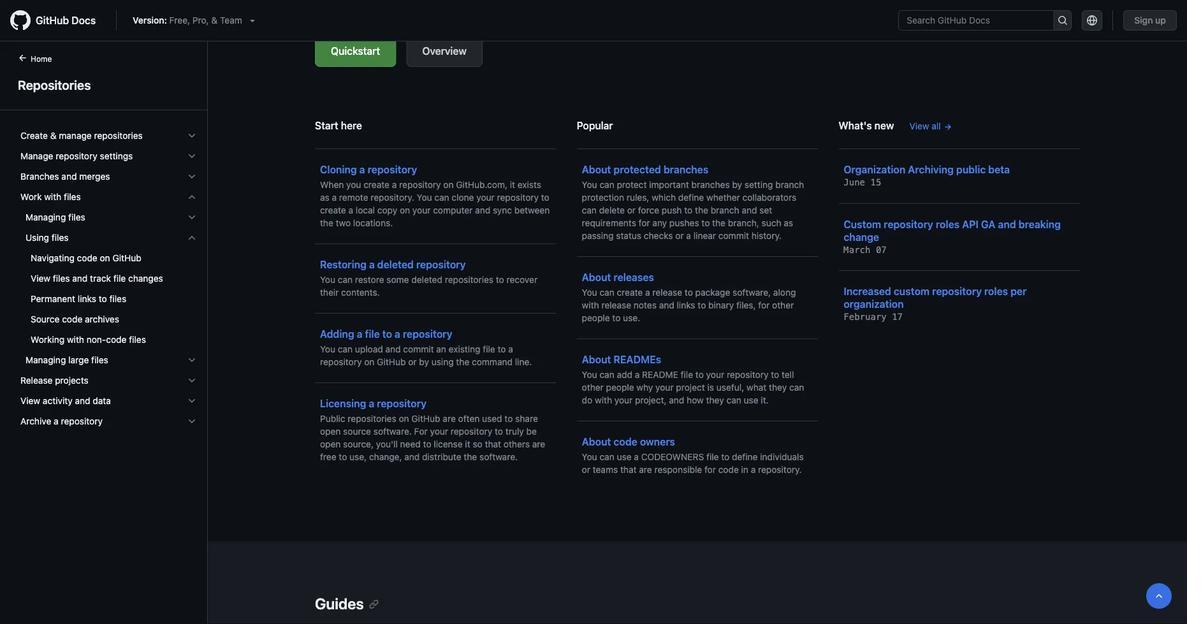 Task type: locate. For each thing, give the bounding box(es) containing it.
can up computer
[[435, 192, 450, 203]]

about inside about protected branches you can protect important branches by setting branch protection rules, which define whether collaborators can delete or force push to the branch and set requirements for any pushes to the branch, such as passing status checks or a linear commit history.
[[582, 164, 611, 176]]

about inside "about readmes you can add a readme file to your repository to tell other people why your project is useful, what they can do with your project, and how they can use it."
[[582, 354, 611, 366]]

source code archives
[[31, 314, 119, 325]]

branch,
[[728, 218, 760, 228]]

2 using files element from the top
[[10, 248, 207, 350]]

repositories inside restoring a deleted repository you can restore some deleted repositories to recover their contents.
[[445, 275, 494, 285]]

can down adding
[[338, 344, 353, 355]]

quickstart
[[331, 45, 380, 57]]

sc 9kayk9 0 image
[[187, 151, 197, 161], [187, 192, 197, 202], [187, 233, 197, 243], [187, 396, 197, 406]]

2 work with files element from the top
[[10, 207, 207, 371]]

2 about from the top
[[582, 271, 611, 284]]

on
[[444, 180, 454, 190], [400, 205, 410, 216], [100, 253, 110, 263], [364, 357, 375, 367], [399, 414, 409, 424]]

software.
[[374, 426, 412, 437], [480, 452, 518, 463]]

repository right custom
[[933, 285, 982, 298]]

0 horizontal spatial other
[[582, 382, 604, 393]]

use inside "about readmes you can add a readme file to your repository to tell other people why your project is useful, what they can do with your project, and how they can use it."
[[744, 395, 759, 406]]

1 horizontal spatial are
[[533, 439, 546, 450]]

to up project
[[696, 370, 704, 380]]

4 sc 9kayk9 0 image from the top
[[187, 355, 197, 366]]

by left using
[[419, 357, 429, 367]]

1 vertical spatial commit
[[403, 344, 434, 355]]

sc 9kayk9 0 image inside manage repository settings dropdown button
[[187, 151, 197, 161]]

1 horizontal spatial as
[[784, 218, 794, 228]]

as
[[320, 192, 330, 203], [784, 218, 794, 228]]

sc 9kayk9 0 image inside the branches and merges "dropdown button"
[[187, 172, 197, 182]]

to inside restoring a deleted repository you can restore some deleted repositories to recover their contents.
[[496, 275, 504, 285]]

2 horizontal spatial for
[[759, 300, 770, 311]]

responsible
[[655, 465, 703, 475]]

1 vertical spatial roles
[[985, 285, 1009, 298]]

with left notes
[[582, 300, 599, 311]]

define inside about code owners you can use a codeowners file to define individuals or teams that are responsible for code in a repository.
[[732, 452, 758, 463]]

a right archive
[[54, 416, 59, 427]]

about up protection
[[582, 164, 611, 176]]

0 vertical spatial repository.
[[371, 192, 415, 203]]

links down view files and track file changes
[[78, 294, 96, 304]]

& inside 'dropdown button'
[[50, 130, 56, 141]]

sc 9kayk9 0 image inside release projects dropdown button
[[187, 376, 197, 386]]

create down releases
[[617, 287, 643, 298]]

about for about code owners
[[582, 436, 611, 448]]

with up managing files
[[44, 192, 61, 202]]

about for about protected branches
[[582, 164, 611, 176]]

other down along
[[773, 300, 794, 311]]

on inside the licensing a repository public repositories on github are often used to share open source software. for your repository to truly be open source, you'll need to license it so that others are free to use, change, and distribute the software.
[[399, 414, 409, 424]]

release
[[20, 375, 53, 386]]

1 vertical spatial managing
[[26, 355, 66, 366]]

2 vertical spatial create
[[617, 287, 643, 298]]

to up truly
[[505, 414, 513, 424]]

1 vertical spatial software.
[[480, 452, 518, 463]]

readmes
[[614, 354, 662, 366]]

file
[[113, 273, 126, 284], [365, 328, 380, 340], [483, 344, 496, 355], [681, 370, 694, 380], [707, 452, 719, 463]]

1 vertical spatial &
[[50, 130, 56, 141]]

0 horizontal spatial they
[[707, 395, 725, 406]]

the up pushes
[[695, 205, 709, 216]]

None search field
[[899, 10, 1073, 31]]

using files element for using files
[[10, 248, 207, 350]]

repository down exists
[[497, 192, 539, 203]]

you
[[346, 180, 361, 190]]

view down navigating
[[31, 273, 50, 284]]

3 about from the top
[[582, 354, 611, 366]]

2 vertical spatial repositories
[[348, 414, 397, 424]]

to up upload
[[383, 328, 392, 340]]

to right codeowners
[[722, 452, 730, 463]]

you up protection
[[582, 180, 598, 190]]

it left so
[[465, 439, 471, 450]]

can inside adding a file to a repository you can upload and commit an existing file to a repository on github or by using the command line.
[[338, 344, 353, 355]]

file up "command"
[[483, 344, 496, 355]]

projects
[[55, 375, 88, 386]]

2 vertical spatial are
[[639, 465, 652, 475]]

links
[[78, 294, 96, 304], [677, 300, 696, 311]]

2 sc 9kayk9 0 image from the top
[[187, 172, 197, 182]]

branches and merges
[[20, 171, 110, 182]]

1 vertical spatial view
[[31, 273, 50, 284]]

repository inside increased custom repository roles per organization february 17
[[933, 285, 982, 298]]

0 vertical spatial create
[[364, 180, 390, 190]]

for down software, in the right top of the page
[[759, 300, 770, 311]]

github
[[36, 14, 69, 26], [113, 253, 141, 263], [377, 357, 406, 367], [412, 414, 441, 424]]

sign
[[1135, 15, 1154, 26]]

home link
[[13, 53, 72, 66]]

along
[[774, 287, 796, 298]]

other
[[773, 300, 794, 311], [582, 382, 604, 393]]

1 horizontal spatial release
[[653, 287, 683, 298]]

1 open from the top
[[320, 426, 341, 437]]

and down need
[[405, 452, 420, 463]]

0 horizontal spatial repository.
[[371, 192, 415, 203]]

1 vertical spatial define
[[732, 452, 758, 463]]

1 vertical spatial as
[[784, 218, 794, 228]]

sc 9kayk9 0 image inside work with files dropdown button
[[187, 192, 197, 202]]

1 horizontal spatial links
[[677, 300, 696, 311]]

0 vertical spatial &
[[211, 15, 218, 26]]

are left often
[[443, 414, 456, 424]]

2 managing from the top
[[26, 355, 66, 366]]

and down manage repository settings
[[62, 171, 77, 182]]

2 horizontal spatial are
[[639, 465, 652, 475]]

protect
[[617, 180, 647, 190]]

it inside the cloning a repository when you create a repository on github.com, it exists as a remote repository. you can clone your repository to create a local copy on your computer and sync between the two locations.
[[510, 180, 516, 190]]

managing
[[26, 212, 66, 223], [26, 355, 66, 366]]

1 vertical spatial that
[[621, 465, 637, 475]]

0 vertical spatial view
[[910, 121, 930, 131]]

0 horizontal spatial for
[[639, 218, 650, 228]]

and inside about releases you can create a release to package software, along with release notes and links to binary files, for other people to use.
[[659, 300, 675, 311]]

1 using files element from the top
[[10, 228, 207, 350]]

deleted right the some in the top of the page
[[412, 275, 443, 285]]

that
[[485, 439, 501, 450], [621, 465, 637, 475]]

need
[[400, 439, 421, 450]]

0 horizontal spatial that
[[485, 439, 501, 450]]

branch
[[776, 180, 805, 190], [711, 205, 740, 216]]

repository up for
[[377, 398, 427, 410]]

0 vertical spatial managing
[[26, 212, 66, 223]]

0 horizontal spatial roles
[[936, 218, 960, 230]]

4 about from the top
[[582, 436, 611, 448]]

0 horizontal spatial commit
[[403, 344, 434, 355]]

1 vertical spatial use
[[617, 452, 632, 463]]

you inside about releases you can create a release to package software, along with release notes and links to binary files, for other people to use.
[[582, 287, 598, 298]]

1 horizontal spatial that
[[621, 465, 637, 475]]

about inside about releases you can create a release to package software, along with release notes and links to binary files, for other people to use.
[[582, 271, 611, 284]]

files inside managing large files dropdown button
[[91, 355, 108, 366]]

on down using files dropdown button
[[100, 253, 110, 263]]

copy
[[378, 205, 398, 216]]

api
[[963, 218, 979, 230]]

using files element
[[10, 228, 207, 350], [10, 248, 207, 350]]

1 vertical spatial for
[[759, 300, 770, 311]]

1 vertical spatial release
[[602, 300, 632, 311]]

as down when
[[320, 192, 330, 203]]

managing inside dropdown button
[[26, 355, 66, 366]]

0 vertical spatial people
[[582, 313, 610, 323]]

here
[[341, 120, 362, 132]]

0 horizontal spatial as
[[320, 192, 330, 203]]

commit inside about protected branches you can protect important branches by setting branch protection rules, which define whether collaborators can delete or force push to the branch and set requirements for any pushes to the branch, such as passing status checks or a linear commit history.
[[719, 231, 750, 241]]

collaborators
[[743, 192, 797, 203]]

can inside restoring a deleted repository you can restore some deleted repositories to recover their contents.
[[338, 275, 353, 285]]

a inside the licensing a repository public repositories on github are often used to share open source software. for your repository to truly be open source, you'll need to license it so that others are free to use, change, and distribute the software.
[[369, 398, 375, 410]]

1 horizontal spatial other
[[773, 300, 794, 311]]

force
[[638, 205, 660, 216]]

and right notes
[[659, 300, 675, 311]]

0 vertical spatial repositories
[[94, 130, 143, 141]]

1 sc 9kayk9 0 image from the top
[[187, 131, 197, 141]]

changes
[[128, 273, 163, 284]]

on down upload
[[364, 357, 375, 367]]

can up the teams
[[600, 452, 615, 463]]

0 horizontal spatial software.
[[374, 426, 412, 437]]

2 vertical spatial for
[[705, 465, 716, 475]]

the down "existing"
[[456, 357, 470, 367]]

sc 9kayk9 0 image for branches and merges
[[187, 172, 197, 182]]

1 horizontal spatial roles
[[985, 285, 1009, 298]]

0 horizontal spatial define
[[679, 192, 704, 203]]

0 vertical spatial branches
[[664, 164, 709, 176]]

february 17 element
[[844, 312, 903, 322]]

1 vertical spatial they
[[707, 395, 725, 406]]

roles left per
[[985, 285, 1009, 298]]

github left docs
[[36, 14, 69, 26]]

2 sc 9kayk9 0 image from the top
[[187, 192, 197, 202]]

between
[[515, 205, 550, 216]]

0 vertical spatial define
[[679, 192, 704, 203]]

what
[[747, 382, 767, 393]]

people inside about releases you can create a release to package software, along with release notes and links to binary files, for other people to use.
[[582, 313, 610, 323]]

1 horizontal spatial by
[[733, 180, 743, 190]]

you up their
[[320, 275, 336, 285]]

data
[[93, 396, 111, 406]]

which
[[652, 192, 676, 203]]

why
[[637, 382, 653, 393]]

managing files
[[26, 212, 85, 223]]

and up 'branch,'
[[742, 205, 758, 216]]

it left exists
[[510, 180, 516, 190]]

a up restore
[[369, 259, 375, 271]]

sc 9kayk9 0 image
[[187, 131, 197, 141], [187, 172, 197, 182], [187, 212, 197, 223], [187, 355, 197, 366], [187, 376, 197, 386], [187, 417, 197, 427]]

work with files element containing managing files
[[10, 207, 207, 371]]

can inside about code owners you can use a codeowners file to define individuals or teams that are responsible for code in a repository.
[[600, 452, 615, 463]]

0 horizontal spatial repositories
[[94, 130, 143, 141]]

and right ga
[[999, 218, 1017, 230]]

release up "use."
[[602, 300, 632, 311]]

release up notes
[[653, 287, 683, 298]]

define up in
[[732, 452, 758, 463]]

settings
[[100, 151, 133, 161]]

files down the branches and merges
[[64, 192, 81, 202]]

increased custom repository roles per organization february 17
[[844, 285, 1027, 322]]

using files element containing using files
[[10, 228, 207, 350]]

your inside the licensing a repository public repositories on github are often used to share open source software. for your repository to truly be open source, you'll need to license it so that others are free to use, change, and distribute the software.
[[430, 426, 449, 437]]

about inside about code owners you can use a codeowners file to define individuals or teams that are responsible for code in a repository.
[[582, 436, 611, 448]]

0 horizontal spatial it
[[465, 439, 471, 450]]

using
[[432, 357, 454, 367]]

commit left an
[[403, 344, 434, 355]]

roles left api
[[936, 218, 960, 230]]

1 horizontal spatial repositories
[[348, 414, 397, 424]]

owners
[[640, 436, 676, 448]]

code
[[77, 253, 97, 263], [62, 314, 82, 325], [106, 335, 127, 345], [614, 436, 638, 448], [719, 465, 739, 475]]

1 horizontal spatial define
[[732, 452, 758, 463]]

with down source code archives
[[67, 335, 84, 345]]

0 vertical spatial that
[[485, 439, 501, 450]]

the inside adding a file to a repository you can upload and commit an existing file to a repository on github or by using the command line.
[[456, 357, 470, 367]]

1 vertical spatial repository.
[[759, 465, 802, 475]]

work with files element
[[10, 187, 207, 371], [10, 207, 207, 371]]

0 vertical spatial open
[[320, 426, 341, 437]]

you inside about code owners you can use a codeowners file to define individuals or teams that are responsible for code in a repository.
[[582, 452, 598, 463]]

with right do
[[595, 395, 612, 406]]

delete
[[600, 205, 625, 216]]

view all link
[[910, 120, 953, 133]]

repositories up source
[[348, 414, 397, 424]]

code for navigating
[[77, 253, 97, 263]]

1 sc 9kayk9 0 image from the top
[[187, 151, 197, 161]]

or down pushes
[[676, 231, 684, 241]]

for
[[414, 426, 428, 437]]

0 vertical spatial as
[[320, 192, 330, 203]]

1 horizontal spatial repository.
[[759, 465, 802, 475]]

0 vertical spatial commit
[[719, 231, 750, 241]]

what's
[[839, 120, 873, 132]]

manage
[[59, 130, 92, 141]]

view all
[[910, 121, 941, 131]]

to up between
[[542, 192, 550, 203]]

their
[[320, 287, 339, 298]]

overview
[[423, 45, 467, 57]]

you inside restoring a deleted repository you can restore some deleted repositories to recover their contents.
[[320, 275, 336, 285]]

1 vertical spatial branches
[[692, 180, 730, 190]]

repository. inside the cloning a repository when you create a repository on github.com, it exists as a remote repository. you can clone your repository to create a local copy on your computer and sync between the two locations.
[[371, 192, 415, 203]]

files up permanent
[[53, 273, 70, 284]]

for right responsible
[[705, 465, 716, 475]]

they
[[769, 382, 787, 393], [707, 395, 725, 406]]

people
[[582, 313, 610, 323], [606, 382, 635, 393]]

protection
[[582, 192, 625, 203]]

repository inside "about readmes you can add a readme file to your repository to tell other people why your project is useful, what they can do with your project, and how they can use it."
[[727, 370, 769, 380]]

are down be at bottom
[[533, 439, 546, 450]]

0 horizontal spatial branch
[[711, 205, 740, 216]]

cloning a repository when you create a repository on github.com, it exists as a remote repository. you can clone your repository to create a local copy on your computer and sync between the two locations.
[[320, 164, 550, 228]]

1 horizontal spatial commit
[[719, 231, 750, 241]]

1 vertical spatial create
[[320, 205, 346, 216]]

1 about from the top
[[582, 164, 611, 176]]

define up push
[[679, 192, 704, 203]]

sc 9kayk9 0 image inside managing files dropdown button
[[187, 212, 197, 223]]

0 vertical spatial use
[[744, 395, 759, 406]]

5 sc 9kayk9 0 image from the top
[[187, 376, 197, 386]]

by inside about protected branches you can protect important branches by setting branch protection rules, which define whether collaborators can delete or force push to the branch and set requirements for any pushes to the branch, such as passing status checks or a linear commit history.
[[733, 180, 743, 190]]

0 vertical spatial they
[[769, 382, 787, 393]]

beta
[[989, 164, 1011, 176]]

0 vertical spatial are
[[443, 414, 456, 424]]

work
[[20, 192, 42, 202]]

0 vertical spatial roles
[[936, 218, 960, 230]]

so
[[473, 439, 483, 450]]

files down view files and track file changes link
[[109, 294, 126, 304]]

files down work with files
[[68, 212, 85, 223]]

repositories link
[[15, 75, 192, 94]]

view files and track file changes link
[[15, 269, 202, 289]]

0 vertical spatial by
[[733, 180, 743, 190]]

branches up "important"
[[664, 164, 709, 176]]

checks
[[644, 231, 673, 241]]

remote
[[339, 192, 368, 203]]

tooltip
[[1147, 584, 1173, 609]]

file up project
[[681, 370, 694, 380]]

can left "add"
[[600, 370, 615, 380]]

scroll to top image
[[1155, 591, 1165, 602]]

1 vertical spatial other
[[582, 382, 604, 393]]

define inside about protected branches you can protect important branches by setting branch protection rules, which define whether collaborators can delete or force push to the branch and set requirements for any pushes to the branch, such as passing status checks or a linear commit history.
[[679, 192, 704, 203]]

they down tell
[[769, 382, 787, 393]]

managing down working
[[26, 355, 66, 366]]

managing inside dropdown button
[[26, 212, 66, 223]]

you inside adding a file to a repository you can upload and commit an existing file to a repository on github or by using the command line.
[[320, 344, 336, 355]]

sc 9kayk9 0 image inside using files dropdown button
[[187, 233, 197, 243]]

about
[[582, 164, 611, 176], [582, 271, 611, 284], [582, 354, 611, 366], [582, 436, 611, 448]]

that inside the licensing a repository public repositories on github are often used to share open source software. for your repository to truly be open source, you'll need to license it so that others are free to use, change, and distribute the software.
[[485, 439, 501, 450]]

1 vertical spatial people
[[606, 382, 635, 393]]

repository down computer
[[416, 259, 466, 271]]

activity
[[43, 396, 73, 406]]

sc 9kayk9 0 image for work with files
[[187, 192, 197, 202]]

you up do
[[582, 370, 598, 380]]

to left package
[[685, 287, 693, 298]]

the down so
[[464, 452, 477, 463]]

readme
[[643, 370, 679, 380]]

used
[[482, 414, 502, 424]]

on inside adding a file to a repository you can upload and commit an existing file to a repository on github or by using the command line.
[[364, 357, 375, 367]]

github down upload
[[377, 357, 406, 367]]

for down force
[[639, 218, 650, 228]]

1 horizontal spatial it
[[510, 180, 516, 190]]

managing for managing files
[[26, 212, 66, 223]]

0 horizontal spatial by
[[419, 357, 429, 367]]

1 horizontal spatial branch
[[776, 180, 805, 190]]

view inside work with files element
[[31, 273, 50, 284]]

commit inside adding a file to a repository you can upload and commit an existing file to a repository on github or by using the command line.
[[403, 344, 434, 355]]

6 sc 9kayk9 0 image from the top
[[187, 417, 197, 427]]

can up protection
[[600, 180, 615, 190]]

work with files element containing work with files
[[10, 187, 207, 371]]

important
[[650, 180, 690, 190]]

0 vertical spatial other
[[773, 300, 794, 311]]

links down package
[[677, 300, 696, 311]]

history.
[[752, 231, 782, 241]]

code inside 'link'
[[106, 335, 127, 345]]

custom repository roles api ga and breaking change march 07
[[844, 218, 1062, 255]]

files inside permanent links to files "link"
[[109, 294, 126, 304]]

3 sc 9kayk9 0 image from the top
[[187, 212, 197, 223]]

restoring a deleted repository you can restore some deleted repositories to recover their contents.
[[320, 259, 538, 298]]

some
[[387, 275, 409, 285]]

2 horizontal spatial repositories
[[445, 275, 494, 285]]

project
[[677, 382, 705, 393]]

1 horizontal spatial use
[[744, 395, 759, 406]]

0 vertical spatial for
[[639, 218, 650, 228]]

and inside custom repository roles api ga and breaking change march 07
[[999, 218, 1017, 230]]

use left 'it.'
[[744, 395, 759, 406]]

merges
[[79, 171, 110, 182]]

0 horizontal spatial &
[[50, 130, 56, 141]]

code down permanent links to files on the left top of page
[[62, 314, 82, 325]]

and inside "about readmes you can add a readme file to your repository to tell other people why your project is useful, what they can do with your project, and how they can use it."
[[669, 395, 685, 406]]

view up archive
[[20, 396, 40, 406]]

select language: current language is english image
[[1088, 15, 1098, 26]]

restoring
[[320, 259, 367, 271]]

people left "use."
[[582, 313, 610, 323]]

3 sc 9kayk9 0 image from the top
[[187, 233, 197, 243]]

1 vertical spatial repositories
[[445, 275, 494, 285]]

you left the clone
[[417, 192, 432, 203]]

useful,
[[717, 382, 745, 393]]

1 horizontal spatial they
[[769, 382, 787, 393]]

commit
[[719, 231, 750, 241], [403, 344, 434, 355]]

github.com,
[[456, 180, 508, 190]]

open up 'free'
[[320, 439, 341, 450]]

repository up an
[[403, 328, 453, 340]]

1 vertical spatial it
[[465, 439, 471, 450]]

&
[[211, 15, 218, 26], [50, 130, 56, 141]]

code down source code archives link
[[106, 335, 127, 345]]

a
[[360, 164, 365, 176], [392, 180, 397, 190], [332, 192, 337, 203], [349, 205, 354, 216], [687, 231, 692, 241], [369, 259, 375, 271], [646, 287, 650, 298], [357, 328, 363, 340], [395, 328, 401, 340], [509, 344, 513, 355], [635, 370, 640, 380], [369, 398, 375, 410], [54, 416, 59, 427], [634, 452, 639, 463], [751, 465, 756, 475]]

branch up collaborators at the top right of page
[[776, 180, 805, 190]]

sc 9kayk9 0 image inside view activity and data dropdown button
[[187, 396, 197, 406]]

sc 9kayk9 0 image inside create & manage repositories 'dropdown button'
[[187, 131, 197, 141]]

managing for managing large files
[[26, 355, 66, 366]]

a inside "about readmes you can add a readme file to your repository to tell other people why your project is useful, what they can do with your project, and how they can use it."
[[635, 370, 640, 380]]

other up do
[[582, 382, 604, 393]]

using files element containing navigating code on github
[[10, 248, 207, 350]]

1 vertical spatial open
[[320, 439, 341, 450]]

people inside "about readmes you can add a readme file to your repository to tell other people why your project is useful, what they can do with your project, and how they can use it."
[[606, 382, 635, 393]]

the left two at the top of page
[[320, 218, 334, 228]]

0 horizontal spatial links
[[78, 294, 96, 304]]

1 managing from the top
[[26, 212, 66, 223]]

& right the create at the left of page
[[50, 130, 56, 141]]

file inside about code owners you can use a codeowners file to define individuals or teams that are responsible for code in a repository.
[[707, 452, 719, 463]]

source
[[31, 314, 60, 325]]

june 15 element
[[844, 177, 882, 188]]

1 horizontal spatial for
[[705, 465, 716, 475]]

0 horizontal spatial use
[[617, 452, 632, 463]]

2 horizontal spatial create
[[617, 287, 643, 298]]

do
[[582, 395, 593, 406]]

sc 9kayk9 0 image for using files
[[187, 233, 197, 243]]

to up archives
[[99, 294, 107, 304]]

repository. up copy
[[371, 192, 415, 203]]

binary
[[709, 300, 734, 311]]

navigating code on github link
[[15, 248, 202, 269]]

about for about releases
[[582, 271, 611, 284]]

2 vertical spatial view
[[20, 396, 40, 406]]

create
[[364, 180, 390, 190], [320, 205, 346, 216], [617, 287, 643, 298]]

1 vertical spatial by
[[419, 357, 429, 367]]

0 vertical spatial it
[[510, 180, 516, 190]]

1 work with files element from the top
[[10, 187, 207, 371]]

4 sc 9kayk9 0 image from the top
[[187, 396, 197, 406]]

software. down others
[[480, 452, 518, 463]]

rules,
[[627, 192, 650, 203]]

sc 9kayk9 0 image for manage repository settings
[[187, 151, 197, 161]]

0 horizontal spatial release
[[602, 300, 632, 311]]



Task type: vqa. For each thing, say whether or not it's contained in the screenshot.
an
yes



Task type: describe. For each thing, give the bounding box(es) containing it.
the inside the cloning a repository when you create a repository on github.com, it exists as a remote repository. you can clone your repository to create a local copy on your computer and sync between the two locations.
[[320, 218, 334, 228]]

notes
[[634, 300, 657, 311]]

roles inside increased custom repository roles per organization february 17
[[985, 285, 1009, 298]]

pro,
[[193, 15, 209, 26]]

1 horizontal spatial &
[[211, 15, 218, 26]]

share
[[516, 414, 538, 424]]

popular
[[577, 120, 613, 132]]

file up upload
[[365, 328, 380, 340]]

and inside adding a file to a repository you can upload and commit an existing file to a repository on github or by using the command line.
[[386, 344, 401, 355]]

organization
[[844, 298, 904, 310]]

start
[[315, 120, 339, 132]]

links inside about releases you can create a release to package software, along with release notes and links to binary files, for other people to use.
[[677, 300, 696, 311]]

0 vertical spatial branch
[[776, 180, 805, 190]]

version:
[[133, 15, 167, 26]]

you inside about protected branches you can protect important branches by setting branch protection rules, which define whether collaborators can delete or force push to the branch and set requirements for any pushes to the branch, such as passing status checks or a linear commit history.
[[582, 180, 598, 190]]

on up the clone
[[444, 180, 454, 190]]

archive a repository button
[[15, 411, 202, 432]]

track
[[90, 273, 111, 284]]

to inside the cloning a repository when you create a repository on github.com, it exists as a remote repository. you can clone your repository to create a local copy on your computer and sync between the two locations.
[[542, 192, 550, 203]]

your left computer
[[413, 205, 431, 216]]

can down tell
[[790, 382, 805, 393]]

1 vertical spatial deleted
[[412, 275, 443, 285]]

file inside repositories element
[[113, 273, 126, 284]]

as inside the cloning a repository when you create a repository on github.com, it exists as a remote repository. you can clone your repository to create a local copy on your computer and sync between the two locations.
[[320, 192, 330, 203]]

large
[[68, 355, 89, 366]]

recover
[[507, 275, 538, 285]]

you'll
[[376, 439, 398, 450]]

permanent
[[31, 294, 75, 304]]

is
[[708, 382, 715, 393]]

managing files button
[[15, 207, 202, 228]]

are inside about code owners you can use a codeowners file to define individuals or teams that are responsible for code in a repository.
[[639, 465, 652, 475]]

repository inside custom repository roles api ga and breaking change march 07
[[884, 218, 934, 230]]

free,
[[169, 15, 190, 26]]

repository up copy
[[368, 164, 417, 176]]

non-
[[87, 335, 106, 345]]

change
[[844, 231, 880, 243]]

all
[[932, 121, 941, 131]]

a right in
[[751, 465, 756, 475]]

linear
[[694, 231, 716, 241]]

for inside about protected branches you can protect important branches by setting branch protection rules, which define whether collaborators can delete or force push to the branch and set requirements for any pushes to the branch, such as passing status checks or a linear commit history.
[[639, 218, 650, 228]]

to up linear
[[702, 218, 710, 228]]

any
[[653, 218, 667, 228]]

a inside about protected branches you can protect important branches by setting branch protection rules, which define whether collaborators can delete or force push to the branch and set requirements for any pushes to the branch, such as passing status checks or a linear commit history.
[[687, 231, 692, 241]]

team
[[220, 15, 242, 26]]

truly
[[506, 426, 524, 437]]

navigating code on github
[[31, 253, 141, 263]]

create inside about releases you can create a release to package software, along with release notes and links to binary files, for other people to use.
[[617, 287, 643, 298]]

working with non-code files
[[31, 335, 146, 345]]

tell
[[782, 370, 795, 380]]

breaking
[[1019, 218, 1062, 230]]

code for source
[[62, 314, 82, 325]]

to up pushes
[[685, 205, 693, 216]]

code left in
[[719, 465, 739, 475]]

custom
[[844, 218, 882, 230]]

a left codeowners
[[634, 452, 639, 463]]

you inside the cloning a repository when you create a repository on github.com, it exists as a remote repository. you can clone your repository to create a local copy on your computer and sync between the two locations.
[[417, 192, 432, 203]]

a up you
[[360, 164, 365, 176]]

teams
[[593, 465, 618, 475]]

to left tell
[[771, 370, 780, 380]]

exists
[[518, 180, 542, 190]]

view activity and data
[[20, 396, 111, 406]]

to down package
[[698, 300, 706, 311]]

1 horizontal spatial software.
[[480, 452, 518, 463]]

about protected branches you can protect important branches by setting branch protection rules, which define whether collaborators can delete or force push to the branch and set requirements for any pushes to the branch, such as passing status checks or a linear commit history.
[[582, 164, 805, 241]]

sign up link
[[1124, 10, 1178, 31]]

a down remote
[[349, 205, 354, 216]]

1 vertical spatial branch
[[711, 205, 740, 216]]

it inside the licensing a repository public repositories on github are often used to share open source software. for your repository to truly be open source, you'll need to license it so that others are free to use, change, and distribute the software.
[[465, 439, 471, 450]]

whether
[[707, 192, 740, 203]]

archive
[[20, 416, 51, 427]]

per
[[1011, 285, 1027, 298]]

to down the used
[[495, 426, 503, 437]]

contents.
[[341, 287, 380, 298]]

you inside "about readmes you can add a readme file to your repository to tell other people why your project is useful, what they can do with your project, and how they can use it."
[[582, 370, 598, 380]]

sc 9kayk9 0 image for managing large files
[[187, 355, 197, 366]]

sc 9kayk9 0 image for managing files
[[187, 212, 197, 223]]

files inside working with non-code files 'link'
[[129, 335, 146, 345]]

march 07 element
[[844, 245, 887, 255]]

overview link
[[407, 35, 483, 67]]

repository. inside about code owners you can use a codeowners file to define individuals or teams that are responsible for code in a repository.
[[759, 465, 802, 475]]

sc 9kayk9 0 image for create & manage repositories
[[187, 131, 197, 141]]

permanent links to files
[[31, 294, 126, 304]]

other inside about releases you can create a release to package software, along with release notes and links to binary files, for other people to use.
[[773, 300, 794, 311]]

file inside "about readmes you can add a readme file to your repository to tell other people why your project is useful, what they can do with your project, and how they can use it."
[[681, 370, 694, 380]]

up
[[1156, 15, 1167, 26]]

on right copy
[[400, 205, 410, 216]]

individuals
[[761, 452, 804, 463]]

triangle down image
[[247, 15, 258, 26]]

1 horizontal spatial create
[[364, 180, 390, 190]]

or inside about code owners you can use a codeowners file to define individuals or teams that are responsible for code in a repository.
[[582, 465, 591, 475]]

that inside about code owners you can use a codeowners file to define individuals or teams that are responsible for code in a repository.
[[621, 465, 637, 475]]

a inside dropdown button
[[54, 416, 59, 427]]

quickstart link
[[315, 35, 396, 67]]

sync
[[493, 205, 512, 216]]

archives
[[85, 314, 119, 325]]

files inside managing files dropdown button
[[68, 212, 85, 223]]

to down for
[[423, 439, 432, 450]]

and up permanent links to files on the left top of page
[[72, 273, 88, 284]]

repositories element
[[0, 52, 208, 623]]

repository down often
[[451, 426, 493, 437]]

your up the is
[[707, 370, 725, 380]]

sc 9kayk9 0 image for archive a repository
[[187, 417, 197, 427]]

search image
[[1058, 15, 1068, 26]]

or down rules,
[[628, 205, 636, 216]]

with inside working with non-code files 'link'
[[67, 335, 84, 345]]

working with non-code files link
[[15, 330, 202, 350]]

create & manage repositories
[[20, 130, 143, 141]]

github inside adding a file to a repository you can upload and commit an existing file to a repository on github or by using the command line.
[[377, 357, 406, 367]]

and inside "dropdown button"
[[62, 171, 77, 182]]

source,
[[343, 439, 374, 450]]

a up "command"
[[509, 344, 513, 355]]

to right 'free'
[[339, 452, 347, 463]]

use inside about code owners you can use a codeowners file to define individuals or teams that are responsible for code in a repository.
[[617, 452, 632, 463]]

protected
[[614, 164, 661, 176]]

using files button
[[15, 228, 202, 248]]

17
[[893, 312, 903, 322]]

repository down adding
[[320, 357, 362, 367]]

repository inside restoring a deleted repository you can restore some deleted repositories to recover their contents.
[[416, 259, 466, 271]]

by inside adding a file to a repository you can upload and commit an existing file to a repository on github or by using the command line.
[[419, 357, 429, 367]]

repository down manage
[[56, 151, 97, 161]]

sc 9kayk9 0 image for release projects
[[187, 376, 197, 386]]

files inside work with files dropdown button
[[64, 192, 81, 202]]

as inside about protected branches you can protect important branches by setting branch protection rules, which define whether collaborators can delete or force push to the branch and set requirements for any pushes to the branch, such as passing status checks or a linear commit history.
[[784, 218, 794, 228]]

a down the some in the top of the page
[[395, 328, 401, 340]]

files inside using files dropdown button
[[52, 233, 69, 243]]

a up copy
[[392, 180, 397, 190]]

to inside about code owners you can use a codeowners file to define individuals or teams that are responsible for code in a repository.
[[722, 452, 730, 463]]

custom
[[894, 285, 930, 298]]

to up "command"
[[498, 344, 506, 355]]

github inside work with files element
[[113, 253, 141, 263]]

files inside view files and track file changes link
[[53, 273, 70, 284]]

guides
[[315, 595, 364, 613]]

a inside restoring a deleted repository you can restore some deleted repositories to recover their contents.
[[369, 259, 375, 271]]

can inside about releases you can create a release to package software, along with release notes and links to binary files, for other people to use.
[[600, 287, 615, 298]]

repository down view activity and data
[[61, 416, 103, 427]]

push
[[662, 205, 682, 216]]

and inside the licensing a repository public repositories on github are often used to share open source software. for your repository to truly be open source, you'll need to license it so that others are free to use, change, and distribute the software.
[[405, 452, 420, 463]]

view for view all
[[910, 121, 930, 131]]

use.
[[623, 313, 641, 323]]

using files element for managing files
[[10, 228, 207, 350]]

repositories inside 'dropdown button'
[[94, 130, 143, 141]]

other inside "about readmes you can add a readme file to your repository to tell other people why your project is useful, what they can do with your project, and how they can use it."
[[582, 382, 604, 393]]

work with files
[[20, 192, 81, 202]]

view for view activity and data
[[20, 396, 40, 406]]

with inside "about readmes you can add a readme file to your repository to tell other people why your project is useful, what they can do with your project, and how they can use it."
[[595, 395, 612, 406]]

and inside about protected branches you can protect important branches by setting branch protection rules, which define whether collaborators can delete or force push to the branch and set requirements for any pushes to the branch, such as passing status checks or a linear commit history.
[[742, 205, 758, 216]]

repositories inside the licensing a repository public repositories on github are often used to share open source software. for your repository to truly be open source, you'll need to license it so that others are free to use, change, and distribute the software.
[[348, 414, 397, 424]]

0 vertical spatial deleted
[[377, 259, 414, 271]]

change,
[[369, 452, 402, 463]]

a inside about releases you can create a release to package software, along with release notes and links to binary files, for other people to use.
[[646, 287, 650, 298]]

with inside work with files dropdown button
[[44, 192, 61, 202]]

and inside the cloning a repository when you create a repository on github.com, it exists as a remote repository. you can clone your repository to create a local copy on your computer and sync between the two locations.
[[475, 205, 491, 216]]

set
[[760, 205, 773, 216]]

about code owners you can use a codeowners file to define individuals or teams that are responsible for code in a repository.
[[582, 436, 804, 475]]

for inside about releases you can create a release to package software, along with release notes and links to binary files, for other people to use.
[[759, 300, 770, 311]]

github inside the licensing a repository public repositories on github are often used to share open source software. for your repository to truly be open source, you'll need to license it so that others are free to use, change, and distribute the software.
[[412, 414, 441, 424]]

or inside adding a file to a repository you can upload and commit an existing file to a repository on github or by using the command line.
[[408, 357, 417, 367]]

package
[[696, 287, 731, 298]]

0 vertical spatial software.
[[374, 426, 412, 437]]

can down protection
[[582, 205, 597, 216]]

1 vertical spatial are
[[533, 439, 546, 450]]

release projects button
[[15, 371, 202, 391]]

roles inside custom repository roles api ga and breaking change march 07
[[936, 218, 960, 230]]

upload
[[355, 344, 383, 355]]

your down "add"
[[615, 395, 633, 406]]

repository up computer
[[399, 180, 441, 190]]

can inside the cloning a repository when you create a repository on github.com, it exists as a remote repository. you can clone your repository to create a local copy on your computer and sync between the two locations.
[[435, 192, 450, 203]]

github docs link
[[10, 10, 106, 31]]

use,
[[350, 452, 367, 463]]

2 open from the top
[[320, 439, 341, 450]]

source code archives link
[[15, 309, 202, 330]]

view files and track file changes
[[31, 273, 163, 284]]

Search GitHub Docs search field
[[900, 11, 1054, 30]]

february
[[844, 312, 887, 322]]

0 horizontal spatial create
[[320, 205, 346, 216]]

on inside using files element
[[100, 253, 110, 263]]

the up linear
[[713, 218, 726, 228]]

a down when
[[332, 192, 337, 203]]

view for view files and track file changes
[[31, 273, 50, 284]]

code for about
[[614, 436, 638, 448]]

a up upload
[[357, 328, 363, 340]]

adding
[[320, 328, 355, 340]]

existing
[[449, 344, 481, 355]]

distribute
[[422, 452, 462, 463]]

to inside "link"
[[99, 294, 107, 304]]

march
[[844, 245, 871, 255]]

new
[[875, 120, 895, 132]]

your down readme
[[656, 382, 674, 393]]

about for about readmes
[[582, 354, 611, 366]]

the inside the licensing a repository public repositories on github are often used to share open source software. for your repository to truly be open source, you'll need to license it so that others are free to use, change, and distribute the software.
[[464, 452, 477, 463]]

15
[[871, 177, 882, 188]]

0 vertical spatial release
[[653, 287, 683, 298]]

for inside about code owners you can use a codeowners file to define individuals or teams that are responsible for code in a repository.
[[705, 465, 716, 475]]

can down useful,
[[727, 395, 742, 406]]

adding a file to a repository you can upload and commit an existing file to a repository on github or by using the command line.
[[320, 328, 532, 367]]

manage repository settings button
[[15, 146, 202, 167]]

manage
[[20, 151, 53, 161]]

and inside dropdown button
[[75, 396, 90, 406]]

your down github.com,
[[477, 192, 495, 203]]

what's new
[[839, 120, 895, 132]]

be
[[527, 426, 537, 437]]

releases
[[614, 271, 655, 284]]

to left "use."
[[613, 313, 621, 323]]

links inside permanent links to files "link"
[[78, 294, 96, 304]]

sc 9kayk9 0 image for view activity and data
[[187, 396, 197, 406]]

with inside about releases you can create a release to package software, along with release notes and links to binary files, for other people to use.
[[582, 300, 599, 311]]

0 horizontal spatial are
[[443, 414, 456, 424]]



